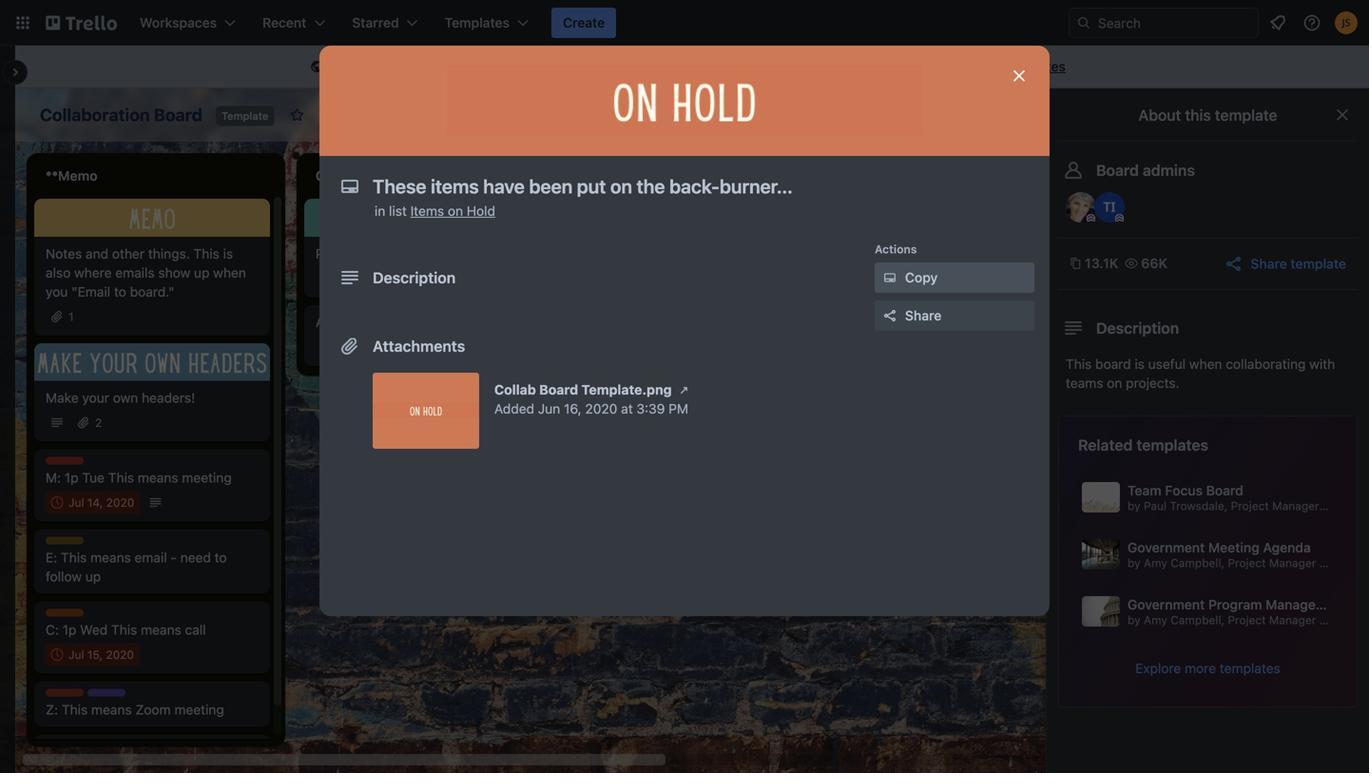 Task type: vqa. For each thing, say whether or not it's contained in the screenshot.
the Switch to… image
no



Task type: describe. For each thing, give the bounding box(es) containing it.
on inside this board is useful when collaborating with teams on projects.
[[1107, 375, 1123, 391]]

board up jun
[[539, 382, 578, 398]]

star or unstar board image
[[289, 107, 305, 123]]

this is a public template for anyone on the internet to copy.
[[330, 58, 693, 74]]

1 vertical spatial templates
[[1137, 436, 1209, 454]]

on right working
[[480, 246, 495, 261]]

meeting for zoom
[[174, 702, 224, 718]]

1p for c:
[[62, 622, 76, 638]]

this inside 'meeting m: 1p tue this means meeting'
[[108, 470, 134, 486]]

up inside email e: this means email - need to follow up
[[85, 569, 101, 584]]

government program management by amy campbell, project manager @ govern
[[1128, 597, 1370, 627]]

items
[[411, 203, 444, 219]]

items on hold link
[[411, 203, 496, 219]]

more for rightmost "explore more templates" 'link'
[[1185, 660, 1216, 676]]

meeting zoom z: this means zoom meeting
[[46, 690, 224, 718]]

related
[[1078, 436, 1133, 454]]

meeting m: 1p tue this means meeting
[[46, 458, 232, 486]]

been for canceled
[[975, 375, 1006, 391]]

2 horizontal spatial to
[[645, 58, 657, 74]]

create board from template
[[716, 58, 890, 74]]

august
[[316, 314, 359, 330]]

Board name text field
[[30, 100, 212, 130]]

0 vertical spatial 2020
[[585, 401, 618, 417]]

-
[[171, 550, 177, 565]]

z: this means zoom meeting link
[[46, 700, 259, 719]]

emails
[[115, 265, 155, 280]]

collab board template.png
[[495, 382, 672, 398]]

means inside 'meeting m: 1p tue this means meeting'
[[138, 470, 178, 486]]

@ for agenda
[[1320, 556, 1330, 570]]

on inside the these items have been put on the back-burner...
[[1025, 246, 1040, 261]]

diane barbee (thebarbeegirl) image
[[1066, 192, 1097, 223]]

added
[[495, 401, 535, 417]]

"email
[[71, 284, 110, 299]]

and
[[86, 246, 108, 261]]

email
[[135, 550, 167, 565]]

on right anyone
[[551, 58, 566, 74]]

call
[[185, 622, 206, 638]]

this inside this board is useful when collaborating with teams on projects.
[[1066, 356, 1092, 372]]

color: purple, title: "zoom" element
[[87, 689, 126, 703]]

admins
[[1143, 161, 1195, 179]]

c: 1p wed this means call link
[[46, 621, 259, 640]]

paul
[[1144, 499, 1167, 513]]

focus
[[1165, 483, 1203, 498]]

email e: this means email - need to follow up
[[46, 538, 227, 584]]

templates for left "explore more templates" 'link'
[[1003, 58, 1066, 74]]

this left the a
[[330, 58, 356, 74]]

working
[[428, 246, 476, 261]]

manager for management
[[1270, 613, 1317, 627]]

by for government meeting agenda
[[1128, 556, 1141, 570]]

trowsdale,
[[1170, 499, 1228, 513]]

share template button
[[1224, 254, 1347, 274]]

jul 14, 2020
[[68, 496, 134, 509]]

project for management
[[1228, 613, 1266, 627]]

you
[[46, 284, 68, 299]]

august newsletter
[[316, 314, 429, 330]]

66k
[[1141, 255, 1168, 271]]

template inside button
[[1291, 256, 1347, 272]]

meeting inside the government meeting agenda by amy campbell, project manager @ govern
[[1209, 540, 1260, 555]]

0 vertical spatial is
[[360, 58, 370, 74]]

template.png
[[582, 382, 672, 398]]

when inside notes and other things. this is also where emails show up when you "email to board."
[[213, 265, 246, 280]]

team focus board by paul trowsdale, project manager @ uk ca
[[1128, 483, 1370, 513]]

create board from template link
[[705, 51, 902, 82]]

this board is useful when collaborating with teams on projects.
[[1066, 356, 1335, 391]]

16,
[[564, 401, 582, 417]]

share template
[[1251, 256, 1347, 272]]

call c: 1p wed this means call
[[46, 610, 206, 638]]

being
[[930, 394, 965, 410]]

share for share template
[[1251, 256, 1288, 272]]

with
[[1310, 356, 1335, 372]]

jul 15, 2020
[[68, 648, 134, 661]]

program
[[1209, 597, 1263, 612]]

for for anyone
[[483, 58, 500, 74]]

these items have been put on the back-burner... link
[[856, 244, 1077, 282]]

government for government meeting agenda
[[1128, 540, 1205, 555]]

projects
[[316, 246, 366, 261]]

by for team focus board
[[1128, 499, 1141, 513]]

color: orange, title: "call" element
[[46, 609, 84, 623]]

1 vertical spatial sm image
[[675, 380, 694, 399]]

all fundraising has been canceled for the time being
[[856, 375, 1065, 410]]

meeting for means
[[182, 470, 232, 486]]

@ for board
[[1323, 499, 1333, 513]]

projects.
[[1126, 375, 1180, 391]]

this
[[1185, 106, 1211, 124]]

make your own headers!
[[46, 390, 195, 406]]

call
[[46, 610, 67, 623]]

anyone
[[503, 58, 547, 74]]

13.1k
[[1085, 255, 1119, 271]]

1 for these items have been put on the back-burner...
[[879, 291, 884, 304]]

projects currently working on link
[[316, 244, 536, 263]]

make
[[46, 390, 79, 406]]

create for create
[[563, 15, 605, 30]]

board left admins
[[1097, 161, 1139, 179]]

by for government program management
[[1128, 613, 1141, 627]]

board admins
[[1097, 161, 1195, 179]]

1 horizontal spatial zoom
[[135, 702, 171, 718]]

agenda
[[1263, 540, 1311, 555]]

also
[[46, 265, 71, 280]]

about this template
[[1139, 106, 1278, 124]]

create button
[[552, 8, 616, 38]]

to inside email e: this means email - need to follow up
[[215, 550, 227, 565]]

1 for projects currently working on
[[339, 272, 344, 285]]

teams
[[1066, 375, 1104, 391]]

copy
[[905, 270, 938, 285]]

1 for august newsletter
[[339, 340, 344, 354]]

public
[[384, 58, 421, 74]]

useful
[[1149, 356, 1186, 372]]

15,
[[87, 648, 103, 661]]

jul for wed
[[68, 648, 84, 661]]

related templates
[[1078, 436, 1209, 454]]

in list items on hold
[[375, 203, 496, 219]]

email
[[46, 538, 75, 551]]

c:
[[46, 622, 59, 638]]

attachments
[[373, 337, 465, 355]]

1 vertical spatial explore more templates
[[1136, 660, 1281, 676]]

copy link
[[875, 262, 1035, 293]]

14,
[[87, 496, 103, 509]]

this inside notes and other things. this is also where emails show up when you "email to board."
[[194, 246, 219, 261]]

diane barbee (thebarbeegirl) image
[[983, 102, 1010, 128]]

show
[[158, 265, 190, 280]]

2
[[95, 416, 102, 429]]

make your own headers! link
[[46, 389, 259, 408]]

means inside the call c: 1p wed this means call
[[141, 622, 181, 638]]

0 vertical spatial explore
[[917, 58, 964, 74]]

projects currently working on
[[316, 246, 495, 261]]

means inside email e: this means email - need to follow up
[[90, 550, 131, 565]]

notes
[[46, 246, 82, 261]]



Task type: locate. For each thing, give the bounding box(es) containing it.
1 horizontal spatial templates
[[1137, 436, 1209, 454]]

list
[[389, 203, 407, 219]]

meeting up need
[[182, 470, 232, 486]]

govern for government program management
[[1333, 613, 1370, 627]]

manager down "management"
[[1270, 613, 1317, 627]]

share
[[1251, 256, 1288, 272], [905, 308, 942, 323]]

by inside team focus board by paul trowsdale, project manager @ uk ca
[[1128, 499, 1141, 513]]

1 horizontal spatial for
[[856, 394, 873, 410]]

sm image
[[881, 268, 900, 287]]

0 horizontal spatial up
[[85, 569, 101, 584]]

manager down agenda
[[1270, 556, 1317, 570]]

government inside government program management by amy campbell, project manager @ govern
[[1128, 597, 1205, 612]]

to
[[645, 58, 657, 74], [114, 284, 126, 299], [215, 550, 227, 565]]

0 vertical spatial board
[[762, 58, 798, 74]]

1 vertical spatial for
[[856, 394, 873, 410]]

filters button
[[896, 100, 969, 130]]

when right useful
[[1190, 356, 1223, 372]]

this right things.
[[194, 246, 219, 261]]

govern down the uk
[[1333, 556, 1370, 570]]

1 horizontal spatial create
[[716, 58, 758, 74]]

this up teams
[[1066, 356, 1092, 372]]

campbell, down program
[[1171, 613, 1225, 627]]

1 horizontal spatial up
[[194, 265, 210, 280]]

notes and other things. this is also where emails show up when you "email to board." link
[[46, 244, 259, 301]]

more down program
[[1185, 660, 1216, 676]]

by inside government program management by amy campbell, project manager @ govern
[[1128, 613, 1141, 627]]

0 horizontal spatial when
[[213, 265, 246, 280]]

2020
[[585, 401, 618, 417], [106, 496, 134, 509], [106, 648, 134, 661]]

project
[[1231, 499, 1269, 513], [1228, 556, 1266, 570], [1228, 613, 1266, 627]]

on left the hold
[[448, 203, 463, 219]]

been inside all fundraising has been canceled for the time being
[[975, 375, 1006, 391]]

templates for rightmost "explore more templates" 'link'
[[1220, 660, 1281, 676]]

the left internet
[[570, 58, 590, 74]]

2 vertical spatial meeting
[[46, 690, 90, 703]]

e:
[[46, 550, 57, 565]]

means left call
[[141, 622, 181, 638]]

templates up diane barbee (thebarbeegirl) image
[[1003, 58, 1066, 74]]

actions
[[875, 243, 917, 256]]

wed
[[80, 622, 108, 638]]

explore more templates link up diane barbee (thebarbeegirl) image
[[906, 51, 1077, 82]]

0 vertical spatial project
[[1231, 499, 1269, 513]]

meeting down "15," at the left
[[46, 690, 90, 703]]

2 jul from the top
[[68, 648, 84, 661]]

in
[[375, 203, 385, 219]]

@ inside team focus board by paul trowsdale, project manager @ uk ca
[[1323, 499, 1333, 513]]

2 horizontal spatial is
[[1135, 356, 1145, 372]]

to down emails
[[114, 284, 126, 299]]

means left email
[[90, 550, 131, 565]]

1 down august
[[339, 340, 344, 354]]

1 vertical spatial is
[[223, 246, 233, 261]]

government for government program management
[[1128, 597, 1205, 612]]

board inside team focus board by paul trowsdale, project manager @ uk ca
[[1207, 483, 1244, 498]]

share inside button
[[1251, 256, 1288, 272]]

board inside create board from template link
[[762, 58, 798, 74]]

government inside the government meeting agenda by amy campbell, project manager @ govern
[[1128, 540, 1205, 555]]

meeting up '14,'
[[46, 458, 90, 471]]

2 vertical spatial project
[[1228, 613, 1266, 627]]

1p
[[65, 470, 79, 486], [62, 622, 76, 638]]

project inside government program management by amy campbell, project manager @ govern
[[1228, 613, 1266, 627]]

description for actions
[[373, 269, 456, 287]]

2 by from the top
[[1128, 556, 1141, 570]]

at
[[621, 401, 633, 417]]

amy
[[1144, 556, 1168, 570], [1144, 613, 1168, 627]]

this right z:
[[62, 702, 88, 718]]

this inside email e: this means email - need to follow up
[[61, 550, 87, 565]]

the inside the these items have been put on the back-burner...
[[1044, 246, 1064, 261]]

been left put
[[967, 246, 997, 261]]

0 horizontal spatial sm image
[[307, 58, 326, 77]]

manager up agenda
[[1273, 499, 1320, 513]]

0 vertical spatial description
[[373, 269, 456, 287]]

3 by from the top
[[1128, 613, 1141, 627]]

2 campbell, from the top
[[1171, 613, 1225, 627]]

2 vertical spatial templates
[[1220, 660, 1281, 676]]

when
[[213, 265, 246, 280], [1190, 356, 1223, 372]]

management
[[1266, 597, 1348, 612]]

1 horizontal spatial more
[[1185, 660, 1216, 676]]

0 horizontal spatial is
[[223, 246, 233, 261]]

1 government from the top
[[1128, 540, 1205, 555]]

campbell, for meeting
[[1171, 556, 1225, 570]]

manager inside team focus board by paul trowsdale, project manager @ uk ca
[[1273, 499, 1320, 513]]

government meeting agenda by amy campbell, project manager @ govern
[[1128, 540, 1370, 570]]

project up the government meeting agenda by amy campbell, project manager @ govern
[[1231, 499, 1269, 513]]

hold
[[467, 203, 496, 219]]

1 down "email
[[68, 310, 74, 323]]

need
[[180, 550, 211, 565]]

back-
[[856, 265, 891, 280]]

templates
[[1003, 58, 1066, 74], [1137, 436, 1209, 454], [1220, 660, 1281, 676]]

trello inspiration (inspiringtaco) image down "board admins"
[[1095, 192, 1125, 223]]

meeting for zoom
[[46, 690, 90, 703]]

to right need
[[215, 550, 227, 565]]

1 vertical spatial trello inspiration (inspiringtaco) image
[[1095, 192, 1125, 223]]

2 amy from the top
[[1144, 613, 1168, 627]]

when inside this board is useful when collaborating with teams on projects.
[[1190, 356, 1223, 372]]

1 vertical spatial share
[[905, 308, 942, 323]]

create up internet
[[563, 15, 605, 30]]

meeting inside 'meeting m: 1p tue this means meeting'
[[46, 458, 90, 471]]

manager inside the government meeting agenda by amy campbell, project manager @ govern
[[1270, 556, 1317, 570]]

0 notifications image
[[1267, 11, 1290, 34]]

1 vertical spatial to
[[114, 284, 126, 299]]

3:39
[[637, 401, 665, 417]]

for inside all fundraising has been canceled for the time being
[[856, 394, 873, 410]]

up right follow on the bottom
[[85, 569, 101, 584]]

currently
[[370, 246, 424, 261]]

amy for government program management
[[1144, 613, 1168, 627]]

campbell, up program
[[1171, 556, 1225, 570]]

board left template
[[154, 105, 203, 125]]

team
[[1128, 483, 1162, 498]]

board for create
[[762, 58, 798, 74]]

1 horizontal spatial board
[[1096, 356, 1131, 372]]

1 vertical spatial description
[[1097, 319, 1179, 337]]

0 horizontal spatial for
[[483, 58, 500, 74]]

for
[[483, 58, 500, 74], [856, 394, 873, 410]]

ca
[[1356, 499, 1370, 513]]

been
[[967, 246, 997, 261], [975, 375, 1006, 391]]

project inside the government meeting agenda by amy campbell, project manager @ govern
[[1228, 556, 1266, 570]]

1p inside 'meeting m: 1p tue this means meeting'
[[65, 470, 79, 486]]

0 horizontal spatial trello inspiration (inspiringtaco) image
[[1008, 102, 1035, 128]]

sm image left the a
[[307, 58, 326, 77]]

@ down "management"
[[1320, 613, 1330, 627]]

0 vertical spatial been
[[967, 246, 997, 261]]

follow
[[46, 569, 82, 584]]

1 down projects
[[339, 272, 344, 285]]

2 vertical spatial manager
[[1270, 613, 1317, 627]]

board up trowsdale,
[[1207, 483, 1244, 498]]

1 vertical spatial 1p
[[62, 622, 76, 638]]

0 vertical spatial the
[[570, 58, 590, 74]]

is up the projects.
[[1135, 356, 1145, 372]]

time
[[900, 394, 927, 410]]

from
[[802, 58, 831, 74]]

1 vertical spatial been
[[975, 375, 1006, 391]]

1 vertical spatial project
[[1228, 556, 1266, 570]]

for for the
[[856, 394, 873, 410]]

these items have been put on the back-burner...
[[856, 246, 1064, 280]]

1 vertical spatial create
[[716, 58, 758, 74]]

1 vertical spatial the
[[1044, 246, 1064, 261]]

2 vertical spatial is
[[1135, 356, 1145, 372]]

a
[[373, 58, 380, 74]]

govern inside the government meeting agenda by amy campbell, project manager @ govern
[[1333, 556, 1370, 570]]

been for put
[[967, 246, 997, 261]]

1 horizontal spatial when
[[1190, 356, 1223, 372]]

means inside meeting zoom z: this means zoom meeting
[[91, 702, 132, 718]]

canceled
[[1010, 375, 1065, 391]]

color: red, title: "meeting" element up '14,'
[[46, 457, 90, 471]]

2020 for call
[[106, 648, 134, 661]]

create for create board from template
[[716, 58, 758, 74]]

collaboration board
[[40, 105, 203, 125]]

this up follow on the bottom
[[61, 550, 87, 565]]

on right teams
[[1107, 375, 1123, 391]]

explore more templates
[[917, 58, 1066, 74], [1136, 660, 1281, 676]]

1 horizontal spatial share
[[1251, 256, 1288, 272]]

explore more templates down program
[[1136, 660, 1281, 676]]

meeting down call
[[174, 702, 224, 718]]

0 vertical spatial meeting
[[46, 458, 90, 471]]

0 horizontal spatial zoom
[[87, 690, 119, 703]]

1 govern from the top
[[1333, 556, 1370, 570]]

explore more templates link down program
[[1136, 659, 1281, 678]]

1 vertical spatial when
[[1190, 356, 1223, 372]]

create inside button
[[563, 15, 605, 30]]

the
[[570, 58, 590, 74], [1044, 246, 1064, 261], [877, 394, 896, 410]]

1 horizontal spatial explore more templates link
[[1136, 659, 1281, 678]]

@ inside the government meeting agenda by amy campbell, project manager @ govern
[[1320, 556, 1330, 570]]

meeting inside 'meeting m: 1p tue this means meeting'
[[182, 470, 232, 486]]

0 horizontal spatial board
[[762, 58, 798, 74]]

0 vertical spatial government
[[1128, 540, 1205, 555]]

govern inside government program management by amy campbell, project manager @ govern
[[1333, 613, 1370, 627]]

more up diane barbee (thebarbeegirl) image
[[968, 58, 1000, 74]]

for left anyone
[[483, 58, 500, 74]]

2 vertical spatial 2020
[[106, 648, 134, 661]]

0 vertical spatial jul
[[68, 496, 84, 509]]

0 vertical spatial campbell,
[[1171, 556, 1225, 570]]

to inside notes and other things. this is also where emails show up when you "email to board."
[[114, 284, 126, 299]]

1 for notes and other things. this is also where emails show up when you "email to board."
[[68, 310, 74, 323]]

project for board
[[1231, 499, 1269, 513]]

put
[[1001, 246, 1021, 261]]

0 vertical spatial templates
[[1003, 58, 1066, 74]]

campbell, inside the government meeting agenda by amy campbell, project manager @ govern
[[1171, 556, 1225, 570]]

1 vertical spatial jul
[[68, 648, 84, 661]]

burner...
[[891, 265, 942, 280]]

primary element
[[0, 0, 1370, 46]]

0 horizontal spatial share
[[905, 308, 942, 323]]

1 horizontal spatial sm image
[[675, 380, 694, 399]]

meeting for means
[[46, 458, 90, 471]]

by
[[1128, 499, 1141, 513], [1128, 556, 1141, 570], [1128, 613, 1141, 627]]

government down paul
[[1128, 540, 1205, 555]]

0 vertical spatial govern
[[1333, 556, 1370, 570]]

0 vertical spatial up
[[194, 265, 210, 280]]

2 color: red, title: "meeting" element from the top
[[46, 689, 90, 703]]

2020 left at
[[585, 401, 618, 417]]

1 vertical spatial government
[[1128, 597, 1205, 612]]

zoom down jul 15, 2020
[[87, 690, 119, 703]]

2 horizontal spatial the
[[1044, 246, 1064, 261]]

amy for government meeting agenda
[[1144, 556, 1168, 570]]

1p for m:
[[65, 470, 79, 486]]

campbell,
[[1171, 556, 1225, 570], [1171, 613, 1225, 627]]

1 jul from the top
[[68, 496, 84, 509]]

2 vertical spatial the
[[877, 394, 896, 410]]

have
[[934, 246, 963, 261]]

sm image up pm
[[675, 380, 694, 399]]

0 horizontal spatial explore
[[917, 58, 964, 74]]

@ inside government program management by amy campbell, project manager @ govern
[[1320, 613, 1330, 627]]

templates up focus
[[1137, 436, 1209, 454]]

description down projects currently working on
[[373, 269, 456, 287]]

template
[[425, 58, 479, 74], [835, 58, 890, 74], [1215, 106, 1278, 124], [1291, 256, 1347, 272]]

means down jul 15, 2020
[[91, 702, 132, 718]]

is right things.
[[223, 246, 233, 261]]

0 vertical spatial create
[[563, 15, 605, 30]]

1 horizontal spatial is
[[360, 58, 370, 74]]

trello inspiration (inspiringtaco) image
[[1008, 102, 1035, 128], [1095, 192, 1125, 223]]

is left the a
[[360, 58, 370, 74]]

is inside notes and other things. this is also where emails show up when you "email to board."
[[223, 246, 233, 261]]

description for related templates
[[1097, 319, 1179, 337]]

zoom right color: purple, title: "zoom" 'element'
[[135, 702, 171, 718]]

manager
[[1273, 499, 1320, 513], [1270, 556, 1317, 570], [1270, 613, 1317, 627]]

0 horizontal spatial to
[[114, 284, 126, 299]]

0 vertical spatial more
[[968, 58, 1000, 74]]

1 vertical spatial @
[[1320, 556, 1330, 570]]

color: red, title: "meeting" element
[[46, 457, 90, 471], [46, 689, 90, 703]]

items
[[897, 246, 931, 261]]

z:
[[46, 702, 58, 718]]

up inside notes and other things. this is also where emails show up when you "email to board."
[[194, 265, 210, 280]]

0 horizontal spatial explore more templates link
[[906, 51, 1077, 82]]

board inside text box
[[154, 105, 203, 125]]

search image
[[1077, 15, 1092, 30]]

govern down "management"
[[1333, 613, 1370, 627]]

board for this
[[1096, 356, 1131, 372]]

description
[[373, 269, 456, 287], [1097, 319, 1179, 337]]

0 vertical spatial sm image
[[307, 58, 326, 77]]

explore
[[917, 58, 964, 74], [1136, 660, 1181, 676]]

@ left the uk
[[1323, 499, 1333, 513]]

0 vertical spatial amy
[[1144, 556, 1168, 570]]

None text field
[[363, 169, 991, 204]]

1 horizontal spatial explore
[[1136, 660, 1181, 676]]

manager for agenda
[[1270, 556, 1317, 570]]

notes and other things. this is also where emails show up when you "email to board."
[[46, 246, 246, 299]]

collab
[[495, 382, 536, 398]]

august newsletter link
[[316, 313, 536, 332]]

1 vertical spatial color: red, title: "meeting" element
[[46, 689, 90, 703]]

0 horizontal spatial the
[[570, 58, 590, 74]]

1 horizontal spatial to
[[215, 550, 227, 565]]

the for all fundraising has been canceled for the time being
[[877, 394, 896, 410]]

all
[[856, 375, 871, 391]]

1 by from the top
[[1128, 499, 1141, 513]]

1 vertical spatial explore more templates link
[[1136, 659, 1281, 678]]

this right wed
[[111, 622, 137, 638]]

means right tue
[[138, 470, 178, 486]]

other
[[112, 246, 145, 261]]

on right put
[[1025, 246, 1040, 261]]

filters
[[924, 107, 963, 123]]

when right show
[[213, 265, 246, 280]]

collaboration
[[40, 105, 150, 125]]

0 vertical spatial explore more templates link
[[906, 51, 1077, 82]]

this inside the call c: 1p wed this means call
[[111, 622, 137, 638]]

board inside this board is useful when collaborating with teams on projects.
[[1096, 356, 1131, 372]]

color: yellow, title: "email" element
[[46, 537, 84, 551]]

1 vertical spatial govern
[[1333, 613, 1370, 627]]

john smith (johnsmith38824343) image
[[1335, 11, 1358, 34]]

Search field
[[1092, 9, 1258, 37]]

0 vertical spatial 1p
[[65, 470, 79, 486]]

0 vertical spatial to
[[645, 58, 657, 74]]

1 vertical spatial meeting
[[174, 702, 224, 718]]

0 vertical spatial explore more templates
[[917, 58, 1066, 74]]

open information menu image
[[1303, 13, 1322, 32]]

1 color: red, title: "meeting" element from the top
[[46, 457, 90, 471]]

trello inspiration (inspiringtaco) image right filters
[[1008, 102, 1035, 128]]

1 horizontal spatial explore more templates
[[1136, 660, 1281, 676]]

is inside this board is useful when collaborating with teams on projects.
[[1135, 356, 1145, 372]]

0 horizontal spatial create
[[563, 15, 605, 30]]

color: red, title: "meeting" element down "15," at the left
[[46, 689, 90, 703]]

1 horizontal spatial trello inspiration (inspiringtaco) image
[[1095, 192, 1125, 223]]

0 vertical spatial @
[[1323, 499, 1333, 513]]

this inside meeting zoom z: this means zoom meeting
[[62, 702, 88, 718]]

project down program
[[1228, 613, 1266, 627]]

1 vertical spatial manager
[[1270, 556, 1317, 570]]

on
[[551, 58, 566, 74], [448, 203, 463, 219], [480, 246, 495, 261], [1025, 246, 1040, 261], [1107, 375, 1123, 391]]

amy inside government program management by amy campbell, project manager @ govern
[[1144, 613, 1168, 627]]

campbell, inside government program management by amy campbell, project manager @ govern
[[1171, 613, 1225, 627]]

for down all
[[856, 394, 873, 410]]

the right put
[[1044, 246, 1064, 261]]

1 vertical spatial explore
[[1136, 660, 1181, 676]]

the for these items have been put on the back-burner...
[[1044, 246, 1064, 261]]

more
[[968, 58, 1000, 74], [1185, 660, 1216, 676]]

1 vertical spatial up
[[85, 569, 101, 584]]

1p inside the call c: 1p wed this means call
[[62, 622, 76, 638]]

project down agenda
[[1228, 556, 1266, 570]]

@ up "management"
[[1320, 556, 1330, 570]]

all fundraising has been canceled for the time being link
[[856, 374, 1077, 412]]

added jun 16, 2020 at 3:39 pm
[[495, 401, 689, 417]]

been right has
[[975, 375, 1006, 391]]

board left from
[[762, 58, 798, 74]]

template
[[222, 110, 269, 122]]

board up teams
[[1096, 356, 1131, 372]]

share inside button
[[905, 308, 942, 323]]

explore more templates up diane barbee (thebarbeegirl) image
[[917, 58, 1066, 74]]

fundraising
[[875, 375, 946, 391]]

2020 for meeting
[[106, 496, 134, 509]]

meeting inside meeting zoom z: this means zoom meeting
[[174, 702, 224, 718]]

project inside team focus board by paul trowsdale, project manager @ uk ca
[[1231, 499, 1269, 513]]

description up useful
[[1097, 319, 1179, 337]]

2 government from the top
[[1128, 597, 1205, 612]]

2020 right '14,'
[[106, 496, 134, 509]]

1p right c:
[[62, 622, 76, 638]]

newsletter
[[363, 314, 429, 330]]

2 govern from the top
[[1333, 613, 1370, 627]]

0 horizontal spatial templates
[[1003, 58, 1066, 74]]

create right copy.
[[716, 58, 758, 74]]

2 vertical spatial @
[[1320, 613, 1330, 627]]

sm image
[[307, 58, 326, 77], [675, 380, 694, 399]]

1 vertical spatial more
[[1185, 660, 1216, 676]]

govern for government meeting agenda
[[1333, 556, 1370, 570]]

campbell, for program
[[1171, 613, 1225, 627]]

collaborating
[[1226, 356, 1306, 372]]

up right show
[[194, 265, 210, 280]]

meeting down team focus board by paul trowsdale, project manager @ uk ca
[[1209, 540, 1260, 555]]

0 horizontal spatial description
[[373, 269, 456, 287]]

1 vertical spatial campbell,
[[1171, 613, 1225, 627]]

0 vertical spatial share
[[1251, 256, 1288, 272]]

@ for management
[[1320, 613, 1330, 627]]

uk
[[1337, 499, 1353, 513]]

2020 right "15," at the left
[[106, 648, 134, 661]]

this right tue
[[108, 470, 134, 486]]

share for share
[[905, 308, 942, 323]]

been inside the these items have been put on the back-burner...
[[967, 246, 997, 261]]

things.
[[148, 246, 190, 261]]

jul left '14,'
[[68, 496, 84, 509]]

1 down sm image
[[879, 291, 884, 304]]

jul left "15," at the left
[[68, 648, 84, 661]]

1p right m:
[[65, 470, 79, 486]]

these
[[856, 246, 894, 261]]

more for left "explore more templates" 'link'
[[968, 58, 1000, 74]]

the inside all fundraising has been canceled for the time being
[[877, 394, 896, 410]]

manager inside government program management by amy campbell, project manager @ govern
[[1270, 613, 1317, 627]]

manager for board
[[1273, 499, 1320, 513]]

government left program
[[1128, 597, 1205, 612]]

the left time
[[877, 394, 896, 410]]

customize views image
[[441, 106, 460, 125]]

project for agenda
[[1228, 556, 1266, 570]]

jul for tue
[[68, 496, 84, 509]]

jun
[[538, 401, 560, 417]]

internet
[[593, 58, 641, 74]]

by inside the government meeting agenda by amy campbell, project manager @ govern
[[1128, 556, 1141, 570]]

0 vertical spatial color: red, title: "meeting" element
[[46, 457, 90, 471]]

meeting inside meeting zoom z: this means zoom meeting
[[46, 690, 90, 703]]

1 campbell, from the top
[[1171, 556, 1225, 570]]

0 vertical spatial trello inspiration (inspiringtaco) image
[[1008, 102, 1035, 128]]

1 amy from the top
[[1144, 556, 1168, 570]]

m: 1p tue this means meeting link
[[46, 468, 259, 487]]

jul
[[68, 496, 84, 509], [68, 648, 84, 661]]

1 vertical spatial meeting
[[1209, 540, 1260, 555]]

templates down government program management by amy campbell, project manager @ govern
[[1220, 660, 1281, 676]]

to left copy.
[[645, 58, 657, 74]]

1 vertical spatial amy
[[1144, 613, 1168, 627]]

board
[[154, 105, 203, 125], [1097, 161, 1139, 179], [539, 382, 578, 398], [1207, 483, 1244, 498]]

0 horizontal spatial more
[[968, 58, 1000, 74]]

2 horizontal spatial templates
[[1220, 660, 1281, 676]]

0 vertical spatial for
[[483, 58, 500, 74]]

amy inside the government meeting agenda by amy campbell, project manager @ govern
[[1144, 556, 1168, 570]]



